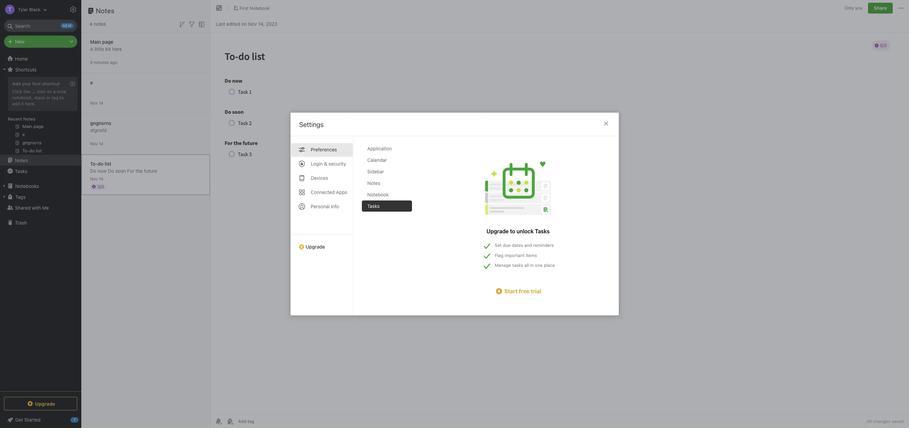 Task type: vqa. For each thing, say whether or not it's contained in the screenshot.
items.
no



Task type: locate. For each thing, give the bounding box(es) containing it.
0 horizontal spatial the
[[23, 89, 30, 94]]

0 vertical spatial to
[[60, 95, 64, 100]]

important
[[505, 253, 525, 258]]

place
[[544, 263, 555, 268]]

nov up 0/3
[[90, 176, 98, 181]]

1 do from the left
[[90, 168, 96, 174]]

Search text field
[[9, 20, 73, 32]]

None search field
[[9, 20, 73, 32]]

nov 14 for e
[[90, 100, 103, 106]]

e
[[90, 79, 93, 85]]

1 horizontal spatial on
[[242, 21, 247, 27]]

14 for e
[[99, 100, 103, 106]]

upgrade button inside tab list
[[291, 235, 353, 252]]

Note Editor text field
[[210, 33, 909, 414]]

2 vertical spatial 14
[[99, 176, 103, 181]]

notes down the sidebar
[[367, 180, 380, 186]]

on inside icon on a note, notebook, stack or tag to add it here.
[[47, 89, 52, 94]]

tasks button
[[0, 166, 81, 177]]

0 horizontal spatial to
[[60, 95, 64, 100]]

0 vertical spatial nov 14
[[90, 100, 103, 106]]

notebook down notes tab
[[367, 192, 389, 198]]

devices
[[311, 175, 328, 181]]

tasks inside button
[[15, 168, 27, 174]]

tasks
[[15, 168, 27, 174], [367, 203, 380, 209], [535, 228, 550, 235]]

to inside icon on a note, notebook, stack or tag to add it here.
[[60, 95, 64, 100]]

expand tags image
[[2, 194, 7, 200]]

nov 14 down sfgnsfd
[[90, 141, 103, 146]]

new button
[[4, 36, 77, 48]]

to-
[[90, 161, 98, 167]]

notes
[[96, 7, 115, 15], [23, 116, 35, 122], [15, 157, 28, 163], [367, 180, 380, 186]]

tasks up reminders
[[535, 228, 550, 235]]

1 horizontal spatial notebook
[[367, 192, 389, 198]]

notes right recent
[[23, 116, 35, 122]]

nov left 14, on the left
[[248, 21, 257, 27]]

add a reminder image
[[215, 418, 223, 426]]

with
[[32, 205, 41, 211]]

notes up the notes
[[96, 7, 115, 15]]

recent notes
[[8, 116, 35, 122]]

nov down sfgnsfd
[[90, 141, 98, 146]]

note,
[[57, 89, 67, 94]]

ago
[[110, 60, 117, 65]]

gngnsrns sfgnsfd
[[90, 120, 111, 133]]

login & security
[[311, 161, 346, 167]]

1 horizontal spatial tasks
[[367, 203, 380, 209]]

calendar
[[367, 157, 387, 163]]

0 horizontal spatial on
[[47, 89, 52, 94]]

page
[[102, 39, 113, 45]]

nov 14 up gngnsrns
[[90, 100, 103, 106]]

unlock
[[517, 228, 534, 235]]

2 horizontal spatial tasks
[[535, 228, 550, 235]]

nov 14
[[90, 100, 103, 106], [90, 141, 103, 146], [90, 176, 103, 181]]

the inside group
[[23, 89, 30, 94]]

now
[[98, 168, 107, 174]]

nov 14 for gngnsrns
[[90, 141, 103, 146]]

on right edited
[[242, 21, 247, 27]]

connected apps
[[311, 189, 347, 195]]

1 vertical spatial to
[[510, 228, 515, 235]]

last
[[216, 21, 225, 27]]

tasks inside tab
[[367, 203, 380, 209]]

1 vertical spatial nov 14
[[90, 141, 103, 146]]

0 horizontal spatial tasks
[[15, 168, 27, 174]]

notebooks
[[15, 183, 39, 189]]

0 vertical spatial upgrade button
[[291, 235, 353, 252]]

0 vertical spatial tasks
[[15, 168, 27, 174]]

due
[[503, 243, 511, 248]]

1 vertical spatial 14
[[99, 141, 103, 146]]

sidebar
[[367, 169, 384, 175]]

4 notes
[[89, 21, 106, 27]]

do down list
[[108, 168, 114, 174]]

9 minutes ago
[[90, 60, 117, 65]]

tasks down notebook tab
[[367, 203, 380, 209]]

0 horizontal spatial upgrade button
[[4, 397, 77, 411]]

flag
[[495, 253, 503, 258]]

shared with me
[[15, 205, 49, 211]]

to-do list
[[90, 161, 111, 167]]

notebooks link
[[0, 181, 81, 191]]

tab list containing application
[[362, 143, 417, 316]]

0 horizontal spatial do
[[90, 168, 96, 174]]

flag important items
[[495, 253, 537, 258]]

add your first shortcut
[[12, 81, 60, 86]]

1 horizontal spatial upgrade button
[[291, 235, 353, 252]]

edited
[[226, 21, 240, 27]]

soon
[[115, 168, 126, 174]]

1 horizontal spatial tab list
[[362, 143, 417, 316]]

to
[[60, 95, 64, 100], [510, 228, 515, 235]]

tags button
[[0, 191, 81, 202]]

manage
[[495, 263, 511, 268]]

on left a at the top of the page
[[47, 89, 52, 94]]

1 horizontal spatial upgrade
[[306, 244, 325, 250]]

upgrade inside tab list
[[306, 244, 325, 250]]

2 vertical spatial upgrade
[[35, 401, 55, 407]]

0 vertical spatial the
[[23, 89, 30, 94]]

14 down sfgnsfd
[[99, 141, 103, 146]]

1 vertical spatial tasks
[[367, 203, 380, 209]]

do down to-
[[90, 168, 96, 174]]

close image
[[602, 120, 610, 128]]

1 vertical spatial on
[[47, 89, 52, 94]]

0 horizontal spatial upgrade
[[35, 401, 55, 407]]

14 up gngnsrns
[[99, 100, 103, 106]]

tab list
[[291, 136, 353, 316], [362, 143, 417, 316]]

0 horizontal spatial tab list
[[291, 136, 353, 316]]

it
[[21, 101, 24, 106]]

click
[[12, 89, 22, 94]]

14 up 0/3
[[99, 176, 103, 181]]

apps
[[336, 189, 347, 195]]

all changes saved
[[867, 419, 904, 424]]

0 vertical spatial notebook
[[250, 5, 270, 11]]

upgrade
[[486, 228, 509, 235], [306, 244, 325, 250], [35, 401, 55, 407]]

saved
[[892, 419, 904, 424]]

icon on a note, notebook, stack or tag to add it here.
[[12, 89, 67, 106]]

1 vertical spatial upgrade
[[306, 244, 325, 250]]

to left unlock
[[510, 228, 515, 235]]

1 horizontal spatial do
[[108, 168, 114, 174]]

2 horizontal spatial upgrade
[[486, 228, 509, 235]]

notes inside group
[[23, 116, 35, 122]]

tree
[[0, 53, 81, 391]]

1 nov 14 from the top
[[90, 100, 103, 106]]

home link
[[0, 53, 81, 64]]

trash link
[[0, 217, 81, 228]]

login
[[311, 161, 323, 167]]

1 14 from the top
[[99, 100, 103, 106]]

upgrade button
[[291, 235, 353, 252], [4, 397, 77, 411]]

the right for
[[136, 168, 143, 174]]

set due dates and reminders
[[495, 243, 554, 248]]

do
[[98, 161, 103, 167]]

nov 14 up 0/3
[[90, 176, 103, 181]]

start
[[504, 288, 518, 294]]

notebook
[[250, 5, 270, 11], [367, 192, 389, 198]]

1 horizontal spatial the
[[136, 168, 143, 174]]

nov inside note window element
[[248, 21, 257, 27]]

settings image
[[69, 5, 77, 14]]

shared with me link
[[0, 202, 81, 213]]

to down note, at the top left of page
[[60, 95, 64, 100]]

notebook right first
[[250, 5, 270, 11]]

add tag image
[[226, 418, 234, 426]]

here
[[112, 46, 122, 52]]

2 vertical spatial nov 14
[[90, 176, 103, 181]]

1 vertical spatial upgrade button
[[4, 397, 77, 411]]

preferences
[[311, 147, 337, 153]]

2 14 from the top
[[99, 141, 103, 146]]

notes up tasks button
[[15, 157, 28, 163]]

1 vertical spatial notebook
[[367, 192, 389, 198]]

group containing add your first shortcut
[[0, 75, 81, 158]]

tasks up notebooks
[[15, 168, 27, 174]]

0 vertical spatial 14
[[99, 100, 103, 106]]

the left ...
[[23, 89, 30, 94]]

new
[[15, 39, 25, 44]]

0 horizontal spatial notebook
[[250, 5, 270, 11]]

2 nov 14 from the top
[[90, 141, 103, 146]]

first notebook
[[240, 5, 270, 11]]

start free trial link
[[481, 287, 555, 295]]

expand note image
[[215, 4, 223, 12]]

one
[[535, 263, 543, 268]]

me
[[42, 205, 49, 211]]

2 vertical spatial tasks
[[535, 228, 550, 235]]

0 vertical spatial on
[[242, 21, 247, 27]]

nov down e
[[90, 100, 98, 106]]

0 vertical spatial upgrade
[[486, 228, 509, 235]]

1 vertical spatial the
[[136, 168, 143, 174]]

shortcuts button
[[0, 64, 81, 75]]

you
[[855, 5, 863, 11]]

items
[[526, 253, 537, 258]]

group
[[0, 75, 81, 158]]

note window element
[[210, 0, 909, 428]]



Task type: describe. For each thing, give the bounding box(es) containing it.
2 do from the left
[[108, 168, 114, 174]]

home
[[15, 56, 28, 62]]

trash
[[15, 220, 27, 226]]

personal
[[311, 204, 330, 209]]

share
[[874, 5, 887, 11]]

notebook inside tab
[[367, 192, 389, 198]]

tag
[[52, 95, 58, 100]]

application
[[367, 146, 392, 151]]

for
[[127, 168, 134, 174]]

tree containing home
[[0, 53, 81, 391]]

changes
[[873, 419, 891, 424]]

stack
[[34, 95, 45, 100]]

future
[[144, 168, 157, 174]]

share button
[[868, 3, 893, 14]]

tab list containing preferences
[[291, 136, 353, 316]]

tasks
[[512, 263, 523, 268]]

on inside note window element
[[242, 21, 247, 27]]

first
[[240, 5, 249, 11]]

upgrade for the 'upgrade' "popup button" inside the tab list
[[306, 244, 325, 250]]

all
[[524, 263, 529, 268]]

notes tab
[[362, 178, 412, 189]]

manage tasks all in one place
[[495, 263, 555, 268]]

14,
[[258, 21, 265, 27]]

...
[[31, 89, 36, 94]]

tags
[[15, 194, 26, 200]]

&
[[324, 161, 327, 167]]

first notebook button
[[231, 3, 272, 13]]

the inside note list element
[[136, 168, 143, 174]]

shared
[[15, 205, 30, 211]]

application tab
[[362, 143, 412, 154]]

only
[[845, 5, 854, 11]]

little
[[95, 46, 104, 52]]

3 14 from the top
[[99, 176, 103, 181]]

icon
[[37, 89, 46, 94]]

expand notebooks image
[[2, 183, 7, 189]]

notes
[[94, 21, 106, 27]]

4
[[89, 21, 92, 27]]

upgrade to unlock tasks
[[486, 228, 550, 235]]

only you
[[845, 5, 863, 11]]

set
[[495, 243, 502, 248]]

upgrade for left the 'upgrade' "popup button"
[[35, 401, 55, 407]]

first
[[32, 81, 41, 86]]

settings
[[299, 121, 324, 128]]

notebook,
[[12, 95, 33, 100]]

notebook tab
[[362, 189, 412, 200]]

add
[[12, 81, 21, 86]]

main
[[90, 39, 101, 45]]

notes inside tab
[[367, 180, 380, 186]]

main page a little bit here
[[90, 39, 122, 52]]

gngnsrns
[[90, 120, 111, 126]]

shortcuts
[[15, 67, 37, 72]]

sidebar tab
[[362, 166, 412, 177]]

here.
[[25, 101, 35, 106]]

2023
[[266, 21, 277, 27]]

notes inside note list element
[[96, 7, 115, 15]]

0/3
[[98, 184, 104, 189]]

do now do soon for the future
[[90, 168, 157, 174]]

notebook inside button
[[250, 5, 270, 11]]

14 for gngnsrns
[[99, 141, 103, 146]]

tasks tab
[[362, 201, 412, 212]]

personal info
[[311, 204, 339, 209]]

start free trial
[[504, 288, 541, 294]]

or
[[46, 95, 51, 100]]

security
[[328, 161, 346, 167]]

note list element
[[81, 0, 210, 428]]

add
[[12, 101, 20, 106]]

bit
[[105, 46, 111, 52]]

free
[[519, 288, 529, 294]]

a
[[90, 46, 93, 52]]

1 horizontal spatial to
[[510, 228, 515, 235]]

minutes
[[94, 60, 109, 65]]

last edited on nov 14, 2023
[[216, 21, 277, 27]]

list
[[105, 161, 111, 167]]

dates
[[512, 243, 523, 248]]

notes link
[[0, 155, 81, 166]]

shortcut
[[42, 81, 60, 86]]

in
[[530, 263, 534, 268]]

calendar tab
[[362, 155, 412, 166]]

a
[[53, 89, 56, 94]]

trial
[[531, 288, 541, 294]]

and
[[524, 243, 532, 248]]

info
[[331, 204, 339, 209]]

3 nov 14 from the top
[[90, 176, 103, 181]]



